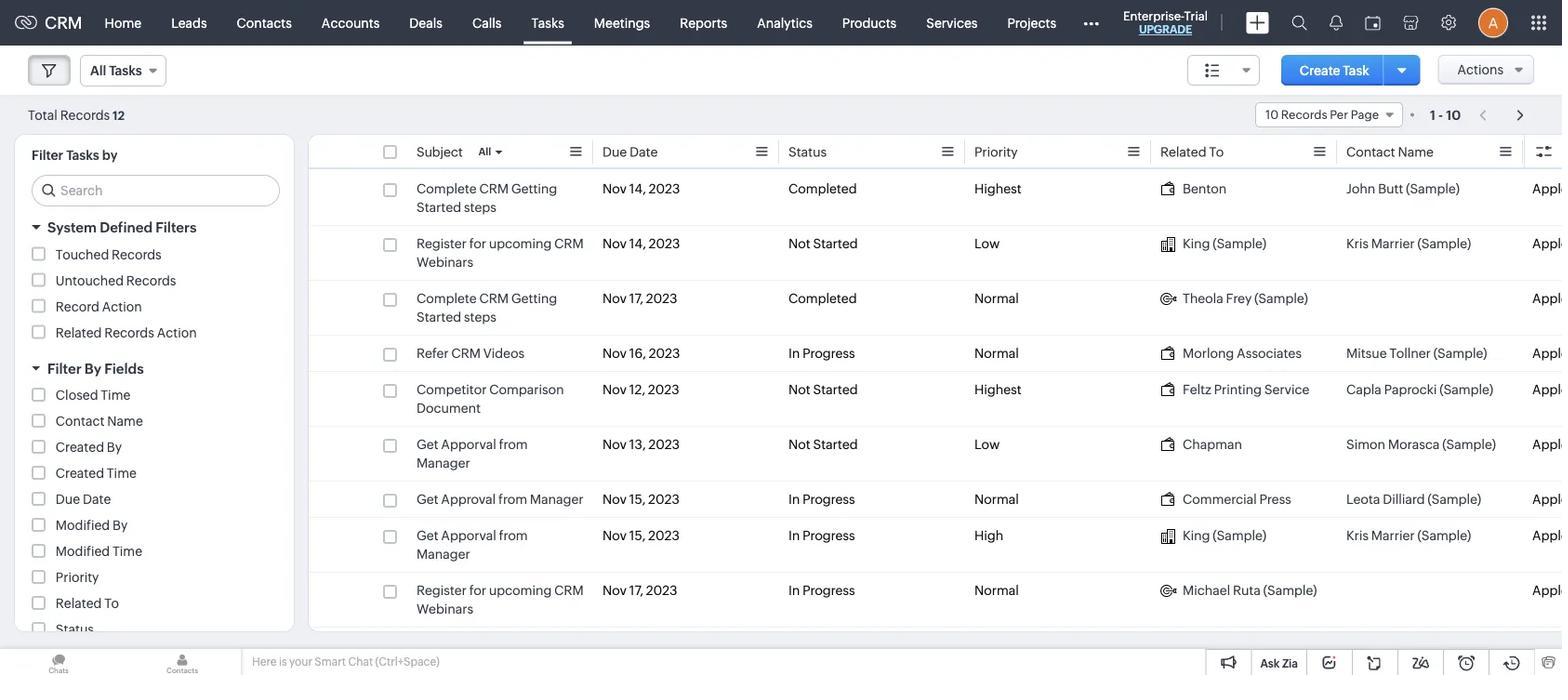 Task type: locate. For each thing, give the bounding box(es) containing it.
contact name up butt
[[1347, 145, 1434, 159]]

getting for nov 14, 2023
[[511, 181, 557, 196]]

2 marrier from the top
[[1372, 528, 1415, 543]]

0 vertical spatial complete crm getting started steps
[[417, 181, 557, 215]]

started for for
[[813, 236, 858, 251]]

2 get apporval from manager from the top
[[417, 528, 528, 562]]

2 apporval from the top
[[441, 528, 496, 543]]

records for related
[[104, 325, 154, 340]]

1 vertical spatial get
[[417, 492, 439, 507]]

0 vertical spatial time
[[101, 388, 131, 403]]

(sample)
[[1406, 181, 1460, 196], [1213, 236, 1267, 251], [1418, 236, 1471, 251], [1255, 291, 1308, 306], [1434, 346, 1487, 361], [1440, 382, 1494, 397], [1443, 437, 1496, 452], [1428, 492, 1482, 507], [1213, 528, 1267, 543], [1418, 528, 1471, 543], [1264, 583, 1317, 598]]

10 inside field
[[1266, 108, 1279, 122]]

2 kris marrier (sample) link from the top
[[1347, 526, 1471, 545]]

apporval down document on the left bottom
[[441, 437, 496, 452]]

2 created from the top
[[56, 466, 104, 481]]

1 nov 17, 2023 from the top
[[603, 291, 677, 306]]

None field
[[1188, 55, 1260, 86]]

register for upcoming crm webinars
[[417, 236, 584, 270], [417, 583, 584, 617]]

kris marrier (sample) link
[[1347, 234, 1471, 253], [1347, 526, 1471, 545]]

complete for nov 17, 2023
[[417, 291, 477, 306]]

1 apple from the top
[[1533, 181, 1562, 196]]

filters
[[156, 219, 197, 236]]

o
[[1562, 145, 1562, 159]]

2 register from the top
[[417, 583, 467, 598]]

manager
[[417, 456, 470, 471], [530, 492, 584, 507], [417, 547, 470, 562]]

leota
[[1347, 492, 1380, 507]]

1 vertical spatial date
[[83, 492, 111, 507]]

butt
[[1378, 181, 1404, 196]]

0 vertical spatial register for upcoming crm webinars link
[[417, 234, 584, 272]]

marrier down "dilliard"
[[1372, 528, 1415, 543]]

0 vertical spatial 15,
[[629, 492, 646, 507]]

3 normal from the top
[[975, 492, 1019, 507]]

kris marrier (sample) for high
[[1347, 528, 1471, 543]]

contact name down closed time at the left bottom of the page
[[56, 414, 143, 429]]

get down get approval from manager 'link'
[[417, 528, 439, 543]]

action up related records action
[[102, 299, 142, 314]]

0 horizontal spatial due date
[[56, 492, 111, 507]]

manager for low
[[417, 456, 470, 471]]

complete up refer
[[417, 291, 477, 306]]

2 webinars from the top
[[417, 602, 473, 617]]

1 nov 15, 2023 from the top
[[603, 492, 680, 507]]

0 vertical spatial kris
[[1347, 236, 1369, 251]]

2 low from the top
[[975, 437, 1000, 452]]

7 apple from the top
[[1533, 492, 1562, 507]]

1 complete crm getting started steps link from the top
[[417, 179, 584, 217]]

nov 14, 2023 for complete crm getting started steps
[[603, 181, 680, 196]]

0 vertical spatial nov 15, 2023
[[603, 492, 680, 507]]

1 highest from the top
[[975, 181, 1022, 196]]

nov 17, 2023
[[603, 291, 677, 306], [603, 583, 677, 598]]

1 register for upcoming crm webinars from the top
[[417, 236, 584, 270]]

2 progress from the top
[[803, 492, 855, 507]]

complete crm getting started steps down subject at the left
[[417, 181, 557, 215]]

completed for nov 17, 2023
[[789, 291, 857, 306]]

modified
[[56, 518, 110, 533], [56, 544, 110, 559]]

1 vertical spatial upcoming
[[489, 583, 552, 598]]

2 from from the top
[[498, 492, 527, 507]]

1 horizontal spatial tasks
[[109, 63, 142, 78]]

touched records
[[56, 247, 162, 262]]

15,
[[629, 492, 646, 507], [629, 528, 646, 543]]

products link
[[827, 0, 912, 45]]

get apporval from manager link down get approval from manager
[[417, 526, 584, 564]]

king (sample) link down benton
[[1161, 234, 1267, 253]]

1 vertical spatial get apporval from manager
[[417, 528, 528, 562]]

3 not started from the top
[[789, 437, 858, 452]]

1 vertical spatial webinars
[[417, 602, 473, 617]]

2023 for get apporval from manager link corresponding to nov 15, 2023
[[648, 528, 680, 543]]

apple
[[1533, 181, 1562, 196], [1533, 236, 1562, 251], [1533, 291, 1562, 306], [1533, 346, 1562, 361], [1533, 382, 1562, 397], [1533, 437, 1562, 452], [1533, 492, 1562, 507], [1533, 528, 1562, 543], [1533, 583, 1562, 598]]

0 horizontal spatial 10
[[1266, 108, 1279, 122]]

not for nov 12, 2023
[[789, 382, 811, 397]]

3 from from the top
[[499, 528, 528, 543]]

register for nov 17, 2023
[[417, 583, 467, 598]]

contact down closed
[[56, 414, 105, 429]]

service
[[1265, 382, 1310, 397]]

1 horizontal spatial priority
[[975, 145, 1018, 159]]

register up (ctrl+space)
[[417, 583, 467, 598]]

2 modified from the top
[[56, 544, 110, 559]]

fields
[[104, 360, 144, 377]]

by for modified
[[113, 518, 128, 533]]

complete down subject at the left
[[417, 181, 477, 196]]

filter down the total
[[32, 148, 63, 163]]

create task
[[1300, 63, 1370, 78]]

tasks for all tasks
[[109, 63, 142, 78]]

1 not from the top
[[789, 236, 811, 251]]

time down fields
[[101, 388, 131, 403]]

0 vertical spatial kris marrier (sample) link
[[1347, 234, 1471, 253]]

here
[[252, 656, 277, 668]]

complete crm getting started steps up 'refer crm videos' link
[[417, 291, 557, 325]]

get apporval from manager up approval
[[417, 437, 528, 471]]

0 vertical spatial get
[[417, 437, 439, 452]]

0 vertical spatial get apporval from manager link
[[417, 435, 584, 472]]

0 vertical spatial get apporval from manager
[[417, 437, 528, 471]]

king (sample) for low
[[1183, 236, 1267, 251]]

1 horizontal spatial to
[[1209, 145, 1224, 159]]

1 nov 14, 2023 from the top
[[603, 181, 680, 196]]

0 vertical spatial from
[[499, 437, 528, 452]]

10 right -
[[1446, 107, 1461, 122]]

filter by fields button
[[15, 352, 294, 385]]

kris down leota
[[1347, 528, 1369, 543]]

steps
[[464, 200, 496, 215], [464, 310, 496, 325]]

by up closed time at the left bottom of the page
[[85, 360, 101, 377]]

nov 14, 2023
[[603, 181, 680, 196], [603, 236, 680, 251]]

leads link
[[156, 0, 222, 45]]

get apporval from manager link
[[417, 435, 584, 472], [417, 526, 584, 564]]

1 steps from the top
[[464, 200, 496, 215]]

total
[[28, 107, 57, 122]]

tasks up 12
[[109, 63, 142, 78]]

1 not started from the top
[[789, 236, 858, 251]]

0 vertical spatial manager
[[417, 456, 470, 471]]

from down get approval from manager
[[499, 528, 528, 543]]

2 nov 14, 2023 from the top
[[603, 236, 680, 251]]

to up benton
[[1209, 145, 1224, 159]]

related to up benton link
[[1161, 145, 1224, 159]]

simon morasca (sample) link
[[1347, 435, 1496, 454]]

1 register for upcoming crm webinars link from the top
[[417, 234, 584, 272]]

3 in progress from the top
[[789, 528, 855, 543]]

related up benton link
[[1161, 145, 1207, 159]]

4 apple from the top
[[1533, 346, 1562, 361]]

not for nov 14, 2023
[[789, 236, 811, 251]]

untouched
[[56, 273, 124, 288]]

tasks inside all tasks 'field'
[[109, 63, 142, 78]]

create
[[1300, 63, 1341, 78]]

0 vertical spatial created
[[56, 440, 104, 455]]

0 vertical spatial king (sample)
[[1183, 236, 1267, 251]]

action
[[102, 299, 142, 314], [157, 325, 197, 340]]

get apporval from manager down approval
[[417, 528, 528, 562]]

row group
[[309, 171, 1562, 675]]

nov 15, 2023 for get approval from manager
[[603, 492, 680, 507]]

1 horizontal spatial contact
[[1347, 145, 1396, 159]]

1 17, from the top
[[629, 291, 644, 306]]

0 vertical spatial name
[[1398, 145, 1434, 159]]

kris marrier (sample) down john butt (sample)
[[1347, 236, 1471, 251]]

1 webinars from the top
[[417, 255, 473, 270]]

nov for morlong associates link
[[603, 346, 627, 361]]

4 normal from the top
[[975, 583, 1019, 598]]

started for comparison
[[813, 382, 858, 397]]

2 normal from the top
[[975, 346, 1019, 361]]

get approval from manager link
[[417, 490, 584, 509]]

2 vertical spatial related
[[56, 596, 102, 611]]

0 vertical spatial king (sample) link
[[1161, 234, 1267, 253]]

0 vertical spatial register for upcoming crm webinars
[[417, 236, 584, 270]]

in for register for upcoming crm webinars
[[789, 583, 800, 598]]

register
[[417, 236, 467, 251], [417, 583, 467, 598]]

2 complete crm getting started steps link from the top
[[417, 289, 584, 326]]

name down closed time at the left bottom of the page
[[107, 414, 143, 429]]

1 vertical spatial kris marrier (sample)
[[1347, 528, 1471, 543]]

tasks right calls
[[531, 15, 564, 30]]

2 king (sample) from the top
[[1183, 528, 1267, 543]]

records for untouched
[[126, 273, 176, 288]]

1 get apporval from manager from the top
[[417, 437, 528, 471]]

2 vertical spatial by
[[113, 518, 128, 533]]

task right 'create'
[[1343, 63, 1370, 78]]

manager up approval
[[417, 456, 470, 471]]

2 for from the top
[[469, 583, 486, 598]]

6 apple from the top
[[1533, 437, 1562, 452]]

2 in from the top
[[789, 492, 800, 507]]

1 horizontal spatial status
[[789, 145, 827, 159]]

(sample) right "dilliard"
[[1428, 492, 1482, 507]]

competitor comparison document link
[[417, 380, 584, 418]]

apple for theola frey (sample) link
[[1533, 291, 1562, 306]]

records inside field
[[1281, 108, 1328, 122]]

webinars for nov 17, 2023
[[417, 602, 473, 617]]

started for apporval
[[813, 437, 858, 452]]

9 nov from the top
[[603, 583, 627, 598]]

1 vertical spatial getting
[[511, 291, 557, 306]]

Other Modules field
[[1071, 8, 1111, 38]]

due date
[[603, 145, 658, 159], [56, 492, 111, 507]]

all
[[90, 63, 106, 78], [479, 146, 491, 158]]

2 register for upcoming crm webinars from the top
[[417, 583, 584, 617]]

2 vertical spatial tasks
[[66, 148, 99, 163]]

(sample) right "ruta"
[[1264, 583, 1317, 598]]

2 complete crm getting started steps from the top
[[417, 291, 557, 325]]

time down created by
[[107, 466, 137, 481]]

kris marrier (sample) link down john butt (sample)
[[1347, 234, 1471, 253]]

low for king (sample)
[[975, 236, 1000, 251]]

apporval for nov 15, 2023
[[441, 528, 496, 543]]

1 vertical spatial register for upcoming crm webinars
[[417, 583, 584, 617]]

upcoming
[[489, 236, 552, 251], [489, 583, 552, 598]]

meetings
[[594, 15, 650, 30]]

products
[[842, 15, 897, 30]]

1 vertical spatial not
[[789, 382, 811, 397]]

record action
[[56, 299, 142, 314]]

2 completed from the top
[[789, 291, 857, 306]]

2 getting from the top
[[511, 291, 557, 306]]

0 vertical spatial related to
[[1161, 145, 1224, 159]]

1 vertical spatial from
[[498, 492, 527, 507]]

in
[[789, 346, 800, 361], [789, 492, 800, 507], [789, 528, 800, 543], [789, 583, 800, 598]]

10 left per
[[1266, 108, 1279, 122]]

2 17, from the top
[[629, 583, 644, 598]]

0 vertical spatial all
[[90, 63, 106, 78]]

get apporval from manager link up get approval from manager 'link'
[[417, 435, 584, 472]]

here is your smart chat (ctrl+space)
[[252, 656, 440, 668]]

nov 15, 2023
[[603, 492, 680, 507], [603, 528, 680, 543]]

enterprise-
[[1123, 9, 1184, 23]]

7 nov from the top
[[603, 492, 627, 507]]

name up john butt (sample) link
[[1398, 145, 1434, 159]]

king
[[1183, 236, 1210, 251], [1183, 528, 1210, 543]]

signals element
[[1319, 0, 1354, 46]]

1 vertical spatial complete crm getting started steps link
[[417, 289, 584, 326]]

1 normal from the top
[[975, 291, 1019, 306]]

complete for nov 14, 2023
[[417, 181, 477, 196]]

status
[[789, 145, 827, 159], [56, 622, 94, 637]]

2 get apporval from manager link from the top
[[417, 526, 584, 564]]

normal
[[975, 291, 1019, 306], [975, 346, 1019, 361], [975, 492, 1019, 507], [975, 583, 1019, 598]]

related down modified time
[[56, 596, 102, 611]]

1 in from the top
[[789, 346, 800, 361]]

analytics link
[[742, 0, 827, 45]]

1 vertical spatial 17,
[[629, 583, 644, 598]]

to down modified time
[[104, 596, 119, 611]]

1 complete from the top
[[417, 181, 477, 196]]

1 vertical spatial due date
[[56, 492, 111, 507]]

king (sample) for high
[[1183, 528, 1267, 543]]

chats image
[[0, 649, 117, 675]]

2 nov 17, 2023 from the top
[[603, 583, 677, 598]]

webinars for nov 14, 2023
[[417, 255, 473, 270]]

12,
[[629, 382, 646, 397]]

in for get apporval from manager
[[789, 528, 800, 543]]

1 14, from the top
[[629, 181, 646, 196]]

1 vertical spatial 14,
[[629, 236, 646, 251]]

get inside 'link'
[[417, 492, 439, 507]]

1 vertical spatial by
[[107, 440, 122, 455]]

records left per
[[1281, 108, 1328, 122]]

king (sample) link for low
[[1161, 234, 1267, 253]]

1 getting from the top
[[511, 181, 557, 196]]

king for high
[[1183, 528, 1210, 543]]

3 get from the top
[[417, 528, 439, 543]]

king (sample) link down the commercial
[[1161, 526, 1267, 545]]

1 completed from the top
[[789, 181, 857, 196]]

1 vertical spatial contact name
[[56, 414, 143, 429]]

row group containing complete crm getting started steps
[[309, 171, 1562, 675]]

0 vertical spatial complete
[[417, 181, 477, 196]]

getting for nov 17, 2023
[[511, 291, 557, 306]]

not started
[[789, 236, 858, 251], [789, 382, 858, 397], [789, 437, 858, 452]]

refer
[[417, 346, 449, 361]]

2 not started from the top
[[789, 382, 858, 397]]

created for created time
[[56, 466, 104, 481]]

1 nov from the top
[[603, 181, 627, 196]]

0 horizontal spatial all
[[90, 63, 106, 78]]

all up total records 12
[[90, 63, 106, 78]]

zia
[[1282, 657, 1298, 670]]

kris for low
[[1347, 236, 1369, 251]]

name
[[1398, 145, 1434, 159], [107, 414, 143, 429]]

1 vertical spatial tasks
[[109, 63, 142, 78]]

1 15, from the top
[[629, 492, 646, 507]]

1 vertical spatial low
[[975, 437, 1000, 452]]

0 vertical spatial steps
[[464, 200, 496, 215]]

upcoming for nov 17, 2023
[[489, 583, 552, 598]]

2 vertical spatial time
[[113, 544, 142, 559]]

1 vertical spatial king (sample) link
[[1161, 526, 1267, 545]]

1 king (sample) link from the top
[[1161, 234, 1267, 253]]

1 for from the top
[[469, 236, 486, 251]]

records left 12
[[60, 107, 110, 122]]

modified down the modified by
[[56, 544, 110, 559]]

1 vertical spatial nov 17, 2023
[[603, 583, 677, 598]]

3 nov from the top
[[603, 291, 627, 306]]

records down the defined
[[112, 247, 162, 262]]

normal for theola frey (sample)
[[975, 291, 1019, 306]]

john
[[1347, 181, 1376, 196]]

manager right approval
[[530, 492, 584, 507]]

get for low
[[417, 437, 439, 452]]

system
[[47, 219, 97, 236]]

task left o
[[1533, 145, 1559, 159]]

2 upcoming from the top
[[489, 583, 552, 598]]

in progress for register for upcoming crm webinars
[[789, 583, 855, 598]]

-
[[1439, 107, 1444, 122]]

in progress for refer crm videos
[[789, 346, 855, 361]]

by up created time
[[107, 440, 122, 455]]

projects link
[[993, 0, 1071, 45]]

complete crm getting started steps link up videos
[[417, 289, 584, 326]]

tollner
[[1390, 346, 1431, 361]]

tasks left by
[[66, 148, 99, 163]]

manager inside 'link'
[[530, 492, 584, 507]]

2023 for competitor comparison document link
[[648, 382, 679, 397]]

2 complete from the top
[[417, 291, 477, 306]]

michael ruta (sample)
[[1183, 583, 1317, 598]]

kris marrier (sample) for low
[[1347, 236, 1471, 251]]

1 get apporval from manager link from the top
[[417, 435, 584, 472]]

by for filter
[[85, 360, 101, 377]]

nov 15, 2023 for get apporval from manager
[[603, 528, 680, 543]]

3 apple from the top
[[1533, 291, 1562, 306]]

filter up closed
[[47, 360, 81, 377]]

all for all
[[479, 146, 491, 158]]

1 horizontal spatial related to
[[1161, 145, 1224, 159]]

marrier
[[1372, 236, 1415, 251], [1372, 528, 1415, 543]]

contact down page
[[1347, 145, 1396, 159]]

4 in progress from the top
[[789, 583, 855, 598]]

contacts link
[[222, 0, 307, 45]]

filter inside 'dropdown button'
[[47, 360, 81, 377]]

comparison
[[489, 382, 564, 397]]

webinars up (ctrl+space)
[[417, 602, 473, 617]]

0 vertical spatial upcoming
[[489, 236, 552, 251]]

create menu image
[[1246, 12, 1269, 34]]

time down the modified by
[[113, 544, 142, 559]]

8 nov from the top
[[603, 528, 627, 543]]

to
[[1209, 145, 1224, 159], [104, 596, 119, 611]]

1 in progress from the top
[[789, 346, 855, 361]]

0 horizontal spatial task
[[1343, 63, 1370, 78]]

get down document on the left bottom
[[417, 437, 439, 452]]

(sample) down john butt (sample)
[[1418, 236, 1471, 251]]

0 vertical spatial register
[[417, 236, 467, 251]]

morlong associates link
[[1161, 344, 1302, 363]]

home link
[[90, 0, 156, 45]]

1 vertical spatial for
[[469, 583, 486, 598]]

all inside all tasks 'field'
[[90, 63, 106, 78]]

3 not from the top
[[789, 437, 811, 452]]

records for touched
[[112, 247, 162, 262]]

0 vertical spatial date
[[630, 145, 658, 159]]

records down touched records
[[126, 273, 176, 288]]

1 upcoming from the top
[[489, 236, 552, 251]]

size image
[[1205, 62, 1220, 79]]

from down competitor comparison document link
[[499, 437, 528, 452]]

0 horizontal spatial tasks
[[66, 148, 99, 163]]

in for get approval from manager
[[789, 492, 800, 507]]

normal for commercial press
[[975, 492, 1019, 507]]

0 vertical spatial related
[[1161, 145, 1207, 159]]

complete crm getting started steps for nov 14, 2023
[[417, 181, 557, 215]]

from inside 'link'
[[498, 492, 527, 507]]

nov for the feltz printing service link
[[603, 382, 627, 397]]

5 nov from the top
[[603, 382, 627, 397]]

get for normal
[[417, 492, 439, 507]]

kris marrier (sample) down "dilliard"
[[1347, 528, 1471, 543]]

nov 17, 2023 for register for upcoming crm webinars
[[603, 583, 677, 598]]

0 vertical spatial nov 14, 2023
[[603, 181, 680, 196]]

from right approval
[[498, 492, 527, 507]]

2 highest from the top
[[975, 382, 1022, 397]]

competitor comparison document
[[417, 382, 564, 416]]

records up fields
[[104, 325, 154, 340]]

0 horizontal spatial contact name
[[56, 414, 143, 429]]

1 vertical spatial to
[[104, 596, 119, 611]]

kris down john
[[1347, 236, 1369, 251]]

16,
[[629, 346, 646, 361]]

2 nov 15, 2023 from the top
[[603, 528, 680, 543]]

1 vertical spatial highest
[[975, 382, 1022, 397]]

king (sample) up theola frey (sample) link
[[1183, 236, 1267, 251]]

0 vertical spatial nov 17, 2023
[[603, 291, 677, 306]]

capla
[[1347, 382, 1382, 397]]

2 15, from the top
[[629, 528, 646, 543]]

2 vertical spatial from
[[499, 528, 528, 543]]

1 vertical spatial kris marrier (sample) link
[[1347, 526, 1471, 545]]

created down created by
[[56, 466, 104, 481]]

marrier down butt
[[1372, 236, 1415, 251]]

1 vertical spatial register
[[417, 583, 467, 598]]

1 from from the top
[[499, 437, 528, 452]]

2 steps from the top
[[464, 310, 496, 325]]

apporval down approval
[[441, 528, 496, 543]]

1 vertical spatial king
[[1183, 528, 1210, 543]]

1 marrier from the top
[[1372, 236, 1415, 251]]

17, for complete crm getting started steps
[[629, 291, 644, 306]]

started
[[417, 200, 461, 215], [813, 236, 858, 251], [417, 310, 461, 325], [813, 382, 858, 397], [813, 437, 858, 452]]

tasks
[[531, 15, 564, 30], [109, 63, 142, 78], [66, 148, 99, 163]]

king (sample) down commercial press link
[[1183, 528, 1267, 543]]

1 king from the top
[[1183, 236, 1210, 251]]

4 progress from the top
[[803, 583, 855, 598]]

get left approval
[[417, 492, 439, 507]]

1 progress from the top
[[803, 346, 855, 361]]

nov 13, 2023
[[603, 437, 680, 452]]

3 progress from the top
[[803, 528, 855, 543]]

1 kris from the top
[[1347, 236, 1369, 251]]

1 horizontal spatial 10
[[1446, 107, 1461, 122]]

0 vertical spatial filter
[[32, 148, 63, 163]]

1 vertical spatial priority
[[56, 570, 99, 585]]

created
[[56, 440, 104, 455], [56, 466, 104, 481]]

analytics
[[757, 15, 813, 30]]

by inside 'dropdown button'
[[85, 360, 101, 377]]

1 king (sample) from the top
[[1183, 236, 1267, 251]]

1 vertical spatial complete
[[417, 291, 477, 306]]

0 vertical spatial kris marrier (sample)
[[1347, 236, 1471, 251]]

complete
[[417, 181, 477, 196], [417, 291, 477, 306]]

6 nov from the top
[[603, 437, 627, 452]]

2 kris from the top
[[1347, 528, 1369, 543]]

0 vertical spatial for
[[469, 236, 486, 251]]

2 14, from the top
[[629, 236, 646, 251]]

manager for normal
[[530, 492, 584, 507]]

1 vertical spatial created
[[56, 466, 104, 481]]

all right subject at the left
[[479, 146, 491, 158]]

tasks inside tasks link
[[531, 15, 564, 30]]

nov for commercial press link
[[603, 492, 627, 507]]

complete crm getting started steps link down subject at the left
[[417, 179, 584, 217]]

task o
[[1533, 145, 1562, 159]]

1 vertical spatial due
[[56, 492, 80, 507]]

get apporval from manager
[[417, 437, 528, 471], [417, 528, 528, 562]]

0 vertical spatial 14,
[[629, 181, 646, 196]]

4 in from the top
[[789, 583, 800, 598]]

2 vertical spatial not started
[[789, 437, 858, 452]]

(sample) up frey
[[1213, 236, 1267, 251]]

3 in from the top
[[789, 528, 800, 543]]

related to down modified time
[[56, 596, 119, 611]]

from for low
[[499, 437, 528, 452]]

All Tasks field
[[80, 55, 166, 86]]

getting
[[511, 181, 557, 196], [511, 291, 557, 306]]

1 complete crm getting started steps from the top
[[417, 181, 557, 215]]

modified up modified time
[[56, 518, 110, 533]]

profile element
[[1468, 0, 1520, 45]]

priority
[[975, 145, 1018, 159], [56, 570, 99, 585]]

0 horizontal spatial contact
[[56, 414, 105, 429]]

king down the commercial
[[1183, 528, 1210, 543]]

1 low from the top
[[975, 236, 1000, 251]]

action up filter by fields 'dropdown button'
[[157, 325, 197, 340]]

1 vertical spatial all
[[479, 146, 491, 158]]

1 get from the top
[[417, 437, 439, 452]]

webinars up refer
[[417, 255, 473, 270]]

2 not from the top
[[789, 382, 811, 397]]

register down subject at the left
[[417, 236, 467, 251]]

created up created time
[[56, 440, 104, 455]]

related down record
[[56, 325, 102, 340]]

(sample) right morasca on the bottom of the page
[[1443, 437, 1496, 452]]

in progress for get apporval from manager
[[789, 528, 855, 543]]

1 vertical spatial not started
[[789, 382, 858, 397]]

1 vertical spatial get apporval from manager link
[[417, 526, 584, 564]]

get apporval from manager for nov 15, 2023
[[417, 528, 528, 562]]

theola
[[1183, 291, 1224, 306]]

2023
[[649, 181, 680, 196], [649, 236, 680, 251], [646, 291, 677, 306], [649, 346, 680, 361], [648, 382, 679, 397], [649, 437, 680, 452], [648, 492, 680, 507], [648, 528, 680, 543], [646, 583, 677, 598]]

2 kris marrier (sample) from the top
[[1347, 528, 1471, 543]]

accounts link
[[307, 0, 395, 45]]

kris marrier (sample) link down "dilliard"
[[1347, 526, 1471, 545]]

apple for morlong associates link
[[1533, 346, 1562, 361]]

kris marrier (sample) link for high
[[1347, 526, 1471, 545]]

webinars
[[417, 255, 473, 270], [417, 602, 473, 617]]

nov
[[603, 181, 627, 196], [603, 236, 627, 251], [603, 291, 627, 306], [603, 346, 627, 361], [603, 382, 627, 397], [603, 437, 627, 452], [603, 492, 627, 507], [603, 528, 627, 543], [603, 583, 627, 598]]

king down benton link
[[1183, 236, 1210, 251]]

2 vertical spatial get
[[417, 528, 439, 543]]

1 horizontal spatial contact name
[[1347, 145, 1434, 159]]

1 horizontal spatial due date
[[603, 145, 658, 159]]

1 created from the top
[[56, 440, 104, 455]]

1 kris marrier (sample) from the top
[[1347, 236, 1471, 251]]

0 vertical spatial tasks
[[531, 15, 564, 30]]

1 modified from the top
[[56, 518, 110, 533]]

1 vertical spatial action
[[157, 325, 197, 340]]

manager down approval
[[417, 547, 470, 562]]

2 king (sample) link from the top
[[1161, 526, 1267, 545]]

by up modified time
[[113, 518, 128, 533]]

feltz
[[1183, 382, 1212, 397]]

0 vertical spatial king
[[1183, 236, 1210, 251]]

complete crm getting started steps link for nov 17, 2023
[[417, 289, 584, 326]]



Task type: vqa. For each thing, say whether or not it's contained in the screenshot.


Task type: describe. For each thing, give the bounding box(es) containing it.
0 vertical spatial priority
[[975, 145, 1018, 159]]

record
[[56, 299, 99, 314]]

1 - 10
[[1430, 107, 1461, 122]]

records for total
[[60, 107, 110, 122]]

enterprise-trial upgrade
[[1123, 9, 1208, 36]]

0 horizontal spatial name
[[107, 414, 143, 429]]

king (sample) link for high
[[1161, 526, 1267, 545]]

low for chapman
[[975, 437, 1000, 452]]

system defined filters button
[[15, 211, 294, 244]]

not started for nov 13, 2023
[[789, 437, 858, 452]]

tasks for filter tasks by
[[66, 148, 99, 163]]

progress for get apporval from manager
[[803, 528, 855, 543]]

deals
[[409, 15, 443, 30]]

document
[[417, 401, 481, 416]]

0 vertical spatial due date
[[603, 145, 658, 159]]

2023 for nov 13, 2023 get apporval from manager link
[[649, 437, 680, 452]]

simon morasca (sample)
[[1347, 437, 1496, 452]]

created by
[[56, 440, 122, 455]]

0 vertical spatial to
[[1209, 145, 1224, 159]]

paprocki
[[1384, 382, 1437, 397]]

nov for michael ruta (sample) link
[[603, 583, 627, 598]]

1 horizontal spatial due
[[603, 145, 627, 159]]

services
[[926, 15, 978, 30]]

task inside button
[[1343, 63, 1370, 78]]

2023 for 'refer crm videos' link
[[649, 346, 680, 361]]

(sample) right butt
[[1406, 181, 1460, 196]]

0 horizontal spatial status
[[56, 622, 94, 637]]

get approval from manager
[[417, 492, 584, 507]]

0 vertical spatial contact name
[[1347, 145, 1434, 159]]

created for created by
[[56, 440, 104, 455]]

15, for get approval from manager
[[629, 492, 646, 507]]

chapman link
[[1161, 435, 1242, 454]]

apple for the feltz printing service link
[[1533, 382, 1562, 397]]

theola frey (sample)
[[1183, 291, 1308, 306]]

created time
[[56, 466, 137, 481]]

search element
[[1281, 0, 1319, 46]]

mitsue
[[1347, 346, 1387, 361]]

calendar image
[[1365, 15, 1381, 30]]

printing
[[1214, 382, 1262, 397]]

contacts image
[[124, 649, 241, 675]]

leads
[[171, 15, 207, 30]]

1
[[1430, 107, 1436, 122]]

nov 12, 2023
[[603, 382, 679, 397]]

filter by fields
[[47, 360, 144, 377]]

benton link
[[1161, 179, 1227, 198]]

13,
[[629, 437, 646, 452]]

1 vertical spatial related
[[56, 325, 102, 340]]

2 nov from the top
[[603, 236, 627, 251]]

crm inside 'refer crm videos' link
[[451, 346, 481, 361]]

modified by
[[56, 518, 128, 533]]

feltz printing service
[[1183, 382, 1310, 397]]

calls link
[[457, 0, 517, 45]]

nov 17, 2023 for complete crm getting started steps
[[603, 291, 677, 306]]

projects
[[1008, 15, 1057, 30]]

10 Records Per Page field
[[1255, 102, 1403, 127]]

capla paprocki (sample) link
[[1347, 380, 1494, 399]]

reports link
[[665, 0, 742, 45]]

filter for filter tasks by
[[32, 148, 63, 163]]

michael
[[1183, 583, 1231, 598]]

10 records per page
[[1266, 108, 1379, 122]]

apple for the chapman link
[[1533, 437, 1562, 452]]

home
[[105, 15, 141, 30]]

get apporval from manager link for nov 13, 2023
[[417, 435, 584, 472]]

0 horizontal spatial related to
[[56, 596, 119, 611]]

time for created time
[[107, 466, 137, 481]]

highest for not started
[[975, 382, 1022, 397]]

ask zia
[[1261, 657, 1298, 670]]

all tasks
[[90, 63, 142, 78]]

0 vertical spatial status
[[789, 145, 827, 159]]

upcoming for nov 14, 2023
[[489, 236, 552, 251]]

0 horizontal spatial due
[[56, 492, 80, 507]]

create menu element
[[1235, 0, 1281, 45]]

complete crm getting started steps for nov 17, 2023
[[417, 291, 557, 325]]

press
[[1260, 492, 1292, 507]]

by for created
[[107, 440, 122, 455]]

register for upcoming crm webinars for nov 14, 2023
[[417, 236, 584, 270]]

frey
[[1226, 291, 1252, 306]]

competitor
[[417, 382, 487, 397]]

refer crm videos
[[417, 346, 525, 361]]

1 vertical spatial contact
[[56, 414, 105, 429]]

crm link
[[15, 13, 82, 32]]

morlong
[[1183, 346, 1234, 361]]

8 apple from the top
[[1533, 528, 1562, 543]]

ruta
[[1233, 583, 1261, 598]]

nov for benton link
[[603, 181, 627, 196]]

from for high
[[499, 528, 528, 543]]

17, for register for upcoming crm webinars
[[629, 583, 644, 598]]

king for low
[[1183, 236, 1210, 251]]

progress for get approval from manager
[[803, 492, 855, 507]]

morasca
[[1388, 437, 1440, 452]]

total records 12
[[28, 107, 125, 122]]

commercial press link
[[1161, 490, 1292, 509]]

14, for register for upcoming crm webinars
[[629, 236, 646, 251]]

1 horizontal spatial name
[[1398, 145, 1434, 159]]

0 horizontal spatial priority
[[56, 570, 99, 585]]

search image
[[1292, 15, 1308, 31]]

15, for get apporval from manager
[[629, 528, 646, 543]]

1 horizontal spatial date
[[630, 145, 658, 159]]

per
[[1330, 108, 1349, 122]]

steps for nov 17, 2023
[[464, 310, 496, 325]]

videos
[[483, 346, 525, 361]]

associates
[[1237, 346, 1302, 361]]

accounts
[[322, 15, 380, 30]]

(sample) right "paprocki"
[[1440, 382, 1494, 397]]

page
[[1351, 108, 1379, 122]]

normal for morlong associates
[[975, 346, 1019, 361]]

chat
[[348, 656, 373, 668]]

tasks link
[[517, 0, 579, 45]]

is
[[279, 656, 287, 668]]

register for upcoming crm webinars link for nov 14, 2023
[[417, 234, 584, 272]]

apple for michael ruta (sample) link
[[1533, 583, 1562, 598]]

high
[[975, 528, 1004, 543]]

subject
[[417, 145, 463, 159]]

modified for modified time
[[56, 544, 110, 559]]

register for nov 14, 2023
[[417, 236, 467, 251]]

register for upcoming crm webinars link for nov 17, 2023
[[417, 581, 584, 618]]

approval
[[441, 492, 496, 507]]

14, for complete crm getting started steps
[[629, 181, 646, 196]]

1 horizontal spatial task
[[1533, 145, 1559, 159]]

feltz printing service link
[[1161, 380, 1310, 399]]

apple for benton link
[[1533, 181, 1562, 196]]

steps for nov 14, 2023
[[464, 200, 496, 215]]

in for refer crm videos
[[789, 346, 800, 361]]

time for closed time
[[101, 388, 131, 403]]

time for modified time
[[113, 544, 142, 559]]

refer crm videos link
[[417, 344, 525, 363]]

complete crm getting started steps link for nov 14, 2023
[[417, 179, 584, 217]]

closed time
[[56, 388, 131, 403]]

from for normal
[[498, 492, 527, 507]]

(sample) right frey
[[1255, 291, 1308, 306]]

register for upcoming crm webinars for nov 17, 2023
[[417, 583, 584, 617]]

closed
[[56, 388, 98, 403]]

(sample) down leota dilliard (sample) link
[[1418, 528, 1471, 543]]

Search text field
[[33, 176, 279, 206]]

not started for nov 14, 2023
[[789, 236, 858, 251]]

(sample) right tollner
[[1434, 346, 1487, 361]]

for for nov 14, 2023
[[469, 236, 486, 251]]

smart
[[315, 656, 346, 668]]

normal for michael ruta (sample)
[[975, 583, 1019, 598]]

related records action
[[56, 325, 197, 340]]

nov for theola frey (sample) link
[[603, 291, 627, 306]]

reports
[[680, 15, 727, 30]]

capla paprocki (sample)
[[1347, 382, 1494, 397]]

theola frey (sample) link
[[1161, 289, 1308, 308]]

untouched records
[[56, 273, 176, 288]]

not for nov 13, 2023
[[789, 437, 811, 452]]

0 horizontal spatial to
[[104, 596, 119, 611]]

benton
[[1183, 181, 1227, 196]]

get for high
[[417, 528, 439, 543]]

not started for nov 12, 2023
[[789, 382, 858, 397]]

meetings link
[[579, 0, 665, 45]]

chapman
[[1183, 437, 1242, 452]]

kris marrier (sample) link for low
[[1347, 234, 1471, 253]]

by
[[102, 148, 118, 163]]

2023 for complete crm getting started steps link associated with nov 17, 2023
[[646, 291, 677, 306]]

2 apple from the top
[[1533, 236, 1562, 251]]

profile image
[[1479, 8, 1508, 38]]

(ctrl+space)
[[375, 656, 440, 668]]

records for 10
[[1281, 108, 1328, 122]]

modified for modified by
[[56, 518, 110, 533]]

signals image
[[1330, 15, 1343, 31]]

nov for the chapman link
[[603, 437, 627, 452]]

marrier for high
[[1372, 528, 1415, 543]]

nov 16, 2023
[[603, 346, 680, 361]]

actions
[[1458, 62, 1504, 77]]

apple for commercial press link
[[1533, 492, 1562, 507]]

morlong associates
[[1183, 346, 1302, 361]]

kris for high
[[1347, 528, 1369, 543]]

2023 for complete crm getting started steps link related to nov 14, 2023
[[649, 181, 680, 196]]

completed for nov 14, 2023
[[789, 181, 857, 196]]

calls
[[472, 15, 502, 30]]

2023 for get approval from manager 'link'
[[648, 492, 680, 507]]

apporval for nov 13, 2023
[[441, 437, 496, 452]]

filter for filter by fields
[[47, 360, 81, 377]]

simon
[[1347, 437, 1386, 452]]

1 horizontal spatial action
[[157, 325, 197, 340]]

filter tasks by
[[32, 148, 118, 163]]

manager for high
[[417, 547, 470, 562]]

(sample) down commercial press at the bottom right of the page
[[1213, 528, 1267, 543]]

0 horizontal spatial action
[[102, 299, 142, 314]]

touched
[[56, 247, 109, 262]]

marrier for low
[[1372, 236, 1415, 251]]



